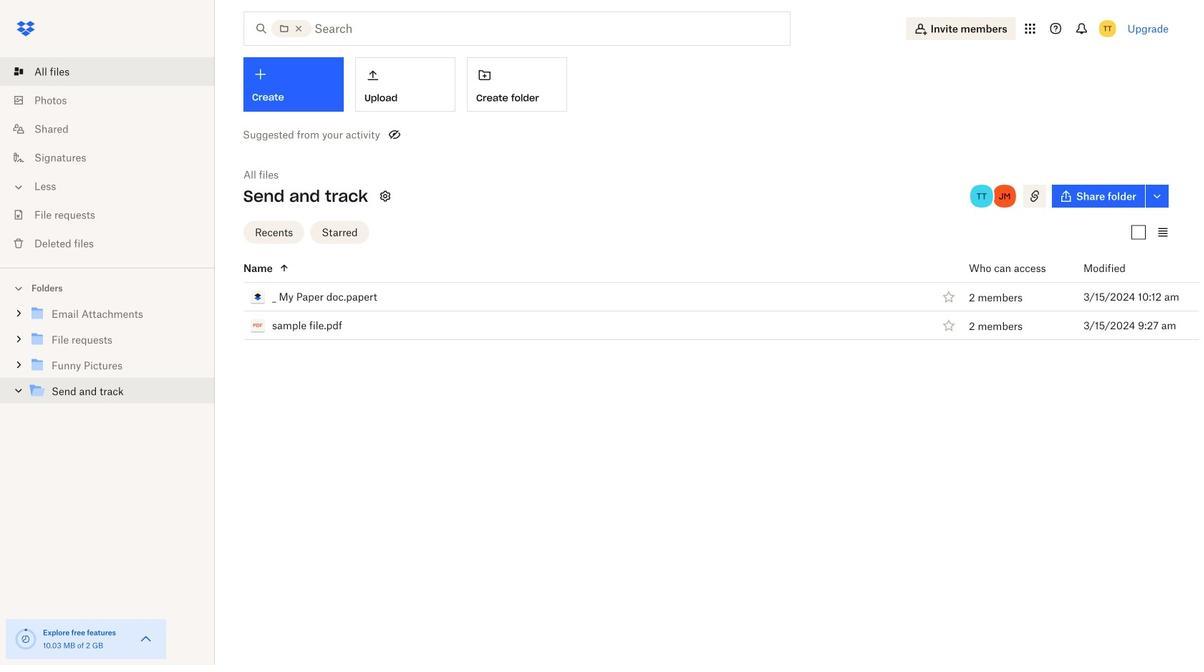 Task type: describe. For each thing, give the bounding box(es) containing it.
name _ my paper doc.papert, modified 3/15/2024 10:12 am, element
[[212, 283, 1200, 312]]

add to starred image for name sample file.pdf, modified 3/15/2024 9:27 am, element
[[941, 317, 958, 334]]

folder settings image
[[377, 188, 394, 205]]

Search in folder "Send and track" text field
[[314, 20, 761, 37]]

dropbox image
[[11, 14, 40, 43]]

quota usage progress bar
[[14, 628, 37, 651]]



Task type: locate. For each thing, give the bounding box(es) containing it.
1 vertical spatial add to starred image
[[941, 317, 958, 334]]

0 vertical spatial add to starred image
[[941, 288, 958, 306]]

quota usage image
[[14, 628, 37, 651]]

list item
[[0, 57, 215, 86]]

name sample file.pdf, modified 3/15/2024 9:27 am, element
[[212, 312, 1200, 340]]

1 add to starred image from the top
[[941, 288, 958, 306]]

table
[[212, 254, 1200, 340]]

list
[[0, 49, 215, 268]]

add to starred image
[[941, 288, 958, 306], [941, 317, 958, 334]]

2 add to starred image from the top
[[941, 317, 958, 334]]

add to starred image inside name sample file.pdf, modified 3/15/2024 9:27 am, element
[[941, 317, 958, 334]]

add to starred image for name _ my paper doc.papert, modified 3/15/2024 10:12 am, element
[[941, 288, 958, 306]]

group
[[0, 298, 215, 415]]

add to starred image inside name _ my paper doc.papert, modified 3/15/2024 10:12 am, element
[[941, 288, 958, 306]]

less image
[[11, 180, 26, 194]]



Task type: vqa. For each thing, say whether or not it's contained in the screenshot.
of at left bottom
no



